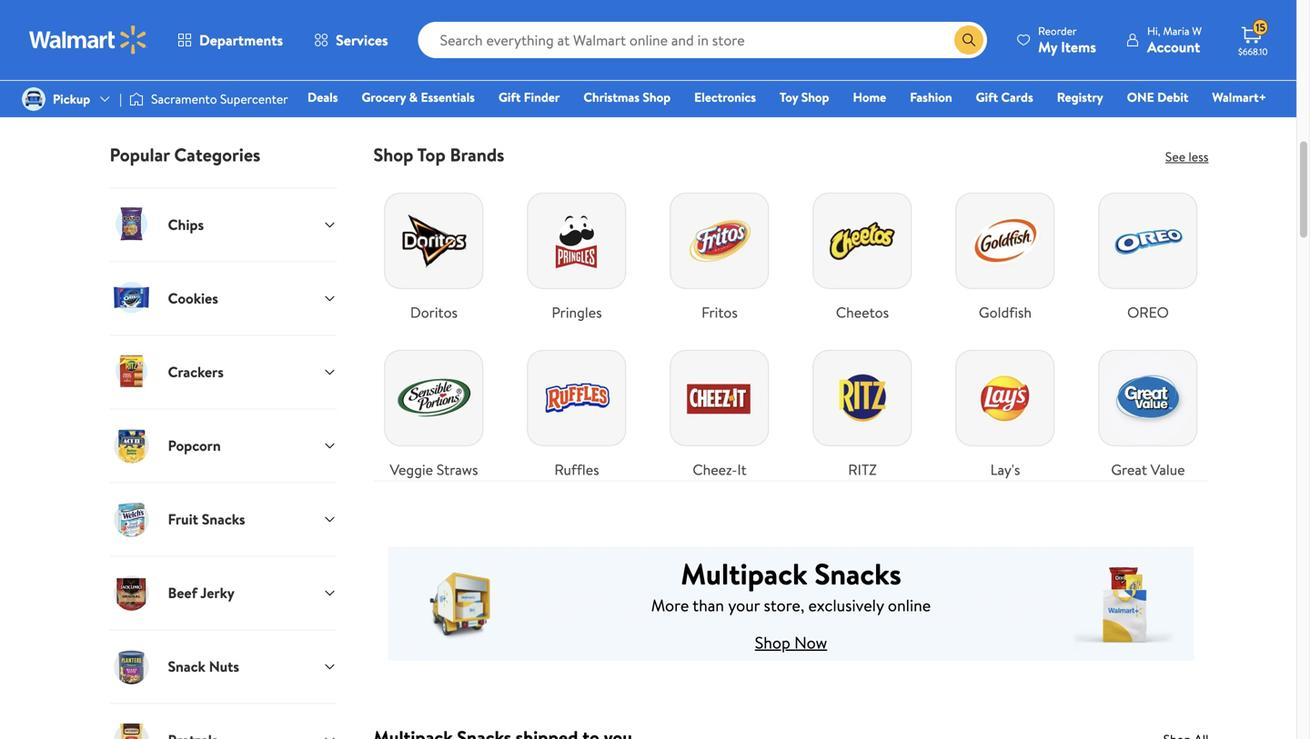 Task type: locate. For each thing, give the bounding box(es) containing it.
goldfish link
[[945, 181, 1066, 323]]

fritos link
[[659, 181, 780, 323]]

crackers button
[[110, 335, 337, 409]]

shop now link
[[755, 632, 827, 655]]

shop top brands
[[374, 142, 505, 167]]

cheez-it link
[[659, 338, 780, 481]]

snacks right inspired
[[963, 78, 1006, 98]]

snacks inside dropdown button
[[202, 510, 245, 530]]

pringles link
[[516, 181, 637, 323]]

hi, maria w account
[[1147, 23, 1202, 57]]

gift left the finder
[[499, 88, 521, 106]]

less
[[1189, 148, 1209, 166]]

Walmart Site-Wide search field
[[418, 22, 987, 58]]

 image for sacramento supercenter
[[129, 90, 144, 108]]

1 vertical spatial snack
[[168, 657, 205, 677]]

1 vertical spatial popcorn
[[168, 436, 221, 456]]

snack inside list
[[327, 78, 364, 98]]

granola
[[703, 78, 753, 98]]

popcorn inside popcorn dropdown button
[[168, 436, 221, 456]]

sacramento supercenter
[[151, 90, 288, 108]]

nuts
[[368, 78, 398, 98], [209, 657, 239, 677]]

hi,
[[1147, 23, 1161, 39]]

snack nuts
[[327, 78, 398, 98], [168, 657, 239, 677]]

gift for gift finder
[[499, 88, 521, 106]]

1 vertical spatial nuts
[[209, 657, 239, 677]]

0 vertical spatial snacks
[[963, 78, 1006, 98]]

popcorn button
[[110, 409, 337, 483]]

gift cards link
[[968, 87, 1042, 107]]

veggie straws
[[390, 460, 478, 480]]

0 horizontal spatial nuts
[[209, 657, 239, 677]]

0 horizontal spatial  image
[[22, 87, 45, 111]]

items
[[1061, 37, 1097, 57]]

toy
[[780, 88, 798, 106]]

0 horizontal spatial gift
[[499, 88, 521, 106]]

2 vertical spatial snacks
[[815, 554, 902, 595]]

 image left 'pickup'
[[22, 87, 45, 111]]

fruit snacks button
[[110, 483, 337, 556]]

home link
[[845, 87, 895, 107]]

it
[[737, 460, 747, 480]]

popcorn
[[146, 78, 199, 98], [168, 436, 221, 456]]

 image right |
[[129, 90, 144, 108]]

popcorn down crackers
[[168, 436, 221, 456]]

lay's link
[[945, 338, 1066, 481]]

health-inspired snacks link
[[850, 0, 1018, 99]]

grocery & essentials
[[362, 88, 475, 106]]

multipack snacks more than your store, exclusively online
[[651, 554, 931, 618]]

snack down the services popup button
[[327, 78, 364, 98]]

 image
[[22, 87, 45, 111], [129, 90, 144, 108]]

walmart image
[[29, 25, 147, 55]]

snack nuts down beef jerky
[[168, 657, 239, 677]]

snacks inside multipack snacks more than your store, exclusively online
[[815, 554, 902, 595]]

0 horizontal spatial snack nuts
[[168, 657, 239, 677]]

home
[[853, 88, 887, 106]]

nuts left &
[[368, 78, 398, 98]]

0 vertical spatial nuts
[[368, 78, 398, 98]]

2 horizontal spatial snacks
[[963, 78, 1006, 98]]

services
[[336, 30, 388, 50]]

1 horizontal spatial nuts
[[368, 78, 398, 98]]

reorder
[[1038, 23, 1077, 39]]

beef
[[168, 583, 197, 604]]

$668.10
[[1238, 45, 1268, 58]]

0 vertical spatial popcorn
[[146, 78, 199, 98]]

one
[[1127, 88, 1155, 106]]

list
[[77, 0, 1220, 99], [363, 166, 1220, 481]]

snacks for multipack
[[815, 554, 902, 595]]

1 horizontal spatial gift
[[976, 88, 998, 106]]

list containing doritos
[[363, 166, 1220, 481]]

electronics link
[[686, 87, 764, 107]]

straws
[[437, 460, 478, 480]]

1 vertical spatial snacks
[[202, 510, 245, 530]]

services button
[[299, 18, 404, 62]]

veggie straws link
[[374, 338, 495, 481]]

snacks inside list
[[963, 78, 1006, 98]]

sacramento
[[151, 90, 217, 108]]

cheez-
[[693, 460, 737, 480]]

ritz link
[[802, 338, 923, 481]]

1 horizontal spatial snacks
[[815, 554, 902, 595]]

gift
[[499, 88, 521, 106], [976, 88, 998, 106]]

nuts down beef jerky dropdown button
[[209, 657, 239, 677]]

1 horizontal spatial  image
[[129, 90, 144, 108]]

snack nuts down services
[[327, 78, 398, 98]]

0 vertical spatial snack nuts
[[327, 78, 398, 98]]

great value
[[1111, 460, 1185, 480]]

gift left the cards
[[976, 88, 998, 106]]

snacks right fruit
[[202, 510, 245, 530]]

christmas shop
[[584, 88, 671, 106]]

cookies button
[[110, 262, 337, 335]]

shop left top
[[374, 142, 414, 167]]

gift finder
[[499, 88, 560, 106]]

nuts inside dropdown button
[[209, 657, 239, 677]]

0 horizontal spatial snacks
[[202, 510, 245, 530]]

1 horizontal spatial snack
[[327, 78, 364, 98]]

popular categories
[[110, 142, 261, 167]]

1 vertical spatial snack nuts
[[168, 657, 239, 677]]

popcorn right |
[[146, 78, 199, 98]]

snacks for fruit
[[202, 510, 245, 530]]

1 gift from the left
[[499, 88, 521, 106]]

chips button
[[110, 188, 337, 262]]

goldfish
[[979, 302, 1032, 323]]

shop
[[643, 88, 671, 106], [801, 88, 829, 106], [374, 142, 414, 167], [755, 632, 791, 655]]

veggie
[[390, 460, 433, 480]]

see less button
[[1166, 148, 1209, 166]]

2 gift from the left
[[976, 88, 998, 106]]

snack inside dropdown button
[[168, 657, 205, 677]]

ruffles link
[[516, 338, 637, 481]]

shop right christmas on the left top
[[643, 88, 671, 106]]

inspired
[[910, 78, 960, 98]]

snack down beef
[[168, 657, 205, 677]]

0 horizontal spatial snack
[[168, 657, 205, 677]]

1 vertical spatial list
[[363, 166, 1220, 481]]

departments button
[[162, 18, 299, 62]]

sticks
[[1124, 78, 1161, 98]]

1 horizontal spatial snack nuts
[[327, 78, 398, 98]]

w
[[1192, 23, 1202, 39]]

bars
[[756, 78, 784, 98]]

popcorn for popcorn link
[[146, 78, 199, 98]]

snack nuts inside list
[[327, 78, 398, 98]]

popcorn inside popcorn link
[[146, 78, 199, 98]]

snacks right store,
[[815, 554, 902, 595]]

my
[[1038, 37, 1058, 57]]

cheetos
[[836, 302, 889, 323]]

0 vertical spatial list
[[77, 0, 1220, 99]]

snack nuts inside dropdown button
[[168, 657, 239, 677]]

great value link
[[1088, 338, 1209, 481]]

snack for "snack nuts" dropdown button
[[168, 657, 205, 677]]

toy shop link
[[772, 87, 838, 107]]

see
[[1166, 148, 1186, 166]]

0 vertical spatial snack
[[327, 78, 364, 98]]



Task type: describe. For each thing, give the bounding box(es) containing it.
one debit link
[[1119, 87, 1197, 107]]

gift for gift cards
[[976, 88, 998, 106]]

jerky
[[200, 583, 235, 604]]

chips
[[168, 215, 204, 235]]

popcorn link
[[88, 0, 256, 99]]

store,
[[764, 595, 805, 618]]

now
[[795, 632, 827, 655]]

shop right toy
[[801, 88, 829, 106]]

 image for pickup
[[22, 87, 45, 111]]

gift cards
[[976, 88, 1034, 106]]

15
[[1256, 20, 1266, 35]]

&
[[409, 88, 418, 106]]

list containing popcorn
[[77, 0, 1220, 99]]

grocery
[[362, 88, 406, 106]]

your
[[728, 595, 760, 618]]

doritos
[[410, 302, 458, 323]]

pringles
[[552, 302, 602, 323]]

popcorn for popcorn dropdown button
[[168, 436, 221, 456]]

debit
[[1158, 88, 1189, 106]]

value
[[1151, 460, 1185, 480]]

fruit
[[168, 510, 198, 530]]

christmas
[[584, 88, 640, 106]]

more
[[651, 595, 689, 618]]

maria
[[1163, 23, 1190, 39]]

cheetos link
[[802, 181, 923, 323]]

snack for snack nuts link
[[327, 78, 364, 98]]

cheez-it
[[693, 460, 747, 480]]

granola bars
[[703, 78, 784, 98]]

supercenter
[[220, 90, 288, 108]]

snack nuts for "snack nuts" dropdown button
[[168, 657, 239, 677]]

reorder my items
[[1038, 23, 1097, 57]]

nuts for snack nuts link
[[368, 78, 398, 98]]

snack nuts for snack nuts link
[[327, 78, 398, 98]]

fashion link
[[902, 87, 961, 107]]

cards
[[1001, 88, 1034, 106]]

registry
[[1057, 88, 1104, 106]]

one debit
[[1127, 88, 1189, 106]]

essentials
[[421, 88, 475, 106]]

gift finder link
[[490, 87, 568, 107]]

health-inspired snacks
[[862, 78, 1006, 98]]

finder
[[524, 88, 560, 106]]

search icon image
[[962, 33, 976, 47]]

deals
[[308, 88, 338, 106]]

grocery & essentials link
[[354, 87, 483, 107]]

pickup
[[53, 90, 90, 108]]

meat sticks
[[1088, 78, 1161, 98]]

cookies
[[168, 289, 218, 309]]

fritos
[[702, 302, 738, 323]]

meat
[[1088, 78, 1121, 98]]

snack nuts button
[[110, 630, 337, 704]]

health-
[[862, 78, 910, 98]]

exclusively
[[809, 595, 884, 618]]

meat sticks link
[[1040, 0, 1209, 99]]

departments
[[199, 30, 283, 50]]

snack nuts link
[[278, 0, 447, 99]]

shop now
[[755, 632, 827, 655]]

nuts for "snack nuts" dropdown button
[[209, 657, 239, 677]]

multipack snacks shipped to you. image
[[388, 525, 1194, 683]]

beef jerky button
[[110, 556, 337, 630]]

deals link
[[299, 87, 346, 107]]

ruffles
[[555, 460, 599, 480]]

toy shop
[[780, 88, 829, 106]]

Search search field
[[418, 22, 987, 58]]

christmas shop link
[[575, 87, 679, 107]]

lay's
[[991, 460, 1020, 480]]

pretzels
[[528, 78, 578, 98]]

pretzels link
[[469, 0, 637, 99]]

doritos link
[[374, 181, 495, 323]]

than
[[693, 595, 724, 618]]

fruit snacks
[[168, 510, 245, 530]]

registry link
[[1049, 87, 1112, 107]]

crackers
[[168, 362, 224, 382]]

categories
[[174, 142, 261, 167]]

multipack
[[681, 554, 808, 595]]

fashion
[[910, 88, 952, 106]]

brands
[[450, 142, 505, 167]]

electronics
[[694, 88, 756, 106]]

ritz
[[848, 460, 877, 480]]

shop left now
[[755, 632, 791, 655]]

granola bars link
[[659, 0, 828, 99]]

online
[[888, 595, 931, 618]]



Task type: vqa. For each thing, say whether or not it's contained in the screenshot.
Fashion link
yes



